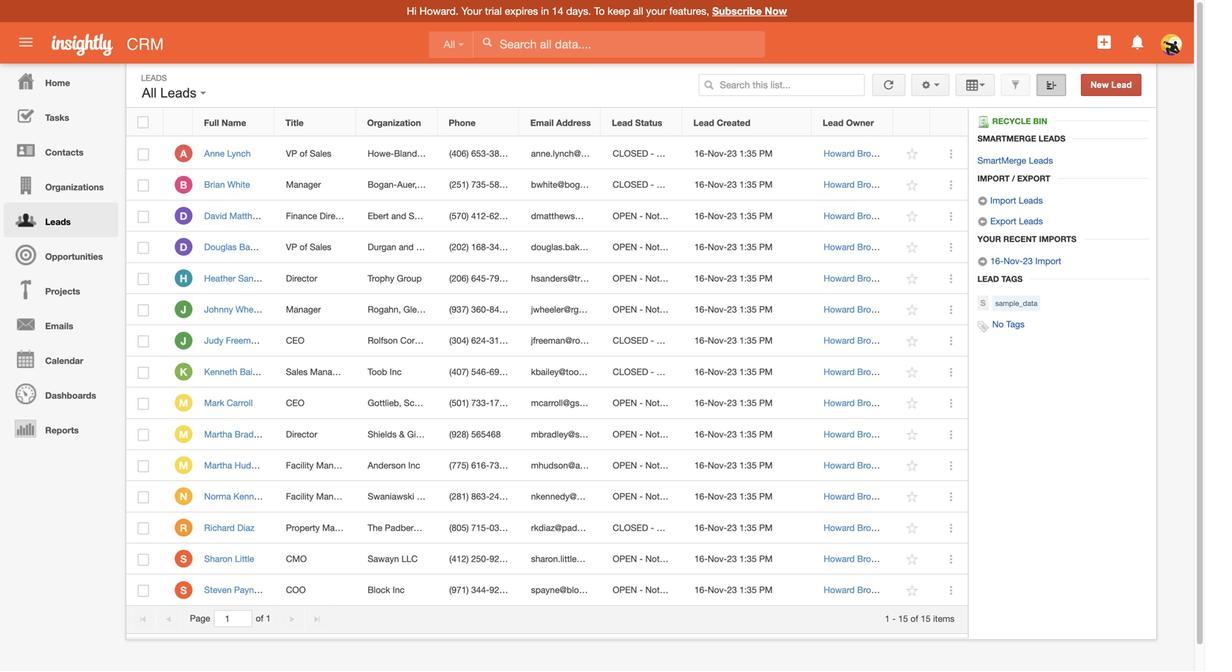 Task type: describe. For each thing, give the bounding box(es) containing it.
- inside r row
[[651, 522, 654, 533]]

cmo cell
[[275, 544, 356, 575]]

s link for steven payne
[[175, 581, 193, 599]]

open - notcontacted cell for douglas.baker@durganandsons.com
[[602, 232, 702, 263]]

(407) 546-6906 cell
[[438, 357, 520, 388]]

disqualified inside r row
[[657, 522, 703, 533]]

r link
[[175, 519, 193, 537]]

(281) 863-2433
[[450, 491, 509, 502]]

(206) 645-7995 cell
[[438, 263, 520, 294]]

pm inside k row
[[759, 367, 773, 377]]

m for martha hudson
[[179, 459, 188, 472]]

inc for m
[[408, 460, 420, 470]]

items
[[934, 613, 955, 624]]

mark carroll
[[204, 398, 253, 408]]

nov- inside a row
[[708, 148, 727, 159]]

1:35 inside k row
[[740, 367, 757, 377]]

company
[[421, 522, 460, 533]]

sawayn llc
[[368, 554, 418, 564]]

ceo for j
[[286, 335, 305, 346]]

open - notcontacted 16-nov-23 1:35 pm for sharon.little@sawayn.com
[[613, 554, 773, 564]]

(501) 733-1738 cell
[[438, 388, 520, 419]]

brown for anne.lynch@howeblanda.com
[[858, 148, 883, 159]]

hi
[[407, 5, 417, 17]]

owner
[[846, 117, 874, 128]]

7995
[[490, 273, 509, 283]]

735-
[[471, 179, 490, 190]]

nov- inside n row
[[708, 491, 727, 502]]

the padberg company
[[368, 522, 460, 533]]

mbradley@shieldsgigot.com
[[531, 429, 643, 439]]

vp of sales cell for d
[[275, 232, 356, 263]]

howard inside k row
[[824, 367, 855, 377]]

13 howard brown link from the top
[[824, 522, 883, 533]]

15 howard from the top
[[824, 585, 855, 595]]

h
[[180, 272, 187, 284]]

rogahn, gleason and farrell cell
[[356, 294, 481, 325]]

mcarroll@gsd.com cell
[[520, 388, 605, 419]]

3 m row from the top
[[126, 450, 968, 481]]

bogan-
[[368, 179, 397, 190]]

smartmerge leads
[[978, 134, 1066, 143]]

howard for hsanders@trophygroup.com
[[824, 273, 855, 283]]

1:35 inside n row
[[740, 491, 757, 502]]

10 1:35 from the top
[[740, 429, 757, 439]]

name
[[222, 117, 246, 128]]

vp of sales for d
[[286, 242, 332, 252]]

follow image inside r row
[[906, 521, 920, 536]]

1 m row from the top
[[126, 388, 968, 419]]

notcontacted for dmatthews@ebertandsons.com
[[646, 211, 702, 221]]

to
[[594, 5, 605, 17]]

16- inside the b row
[[695, 179, 708, 190]]

(928) 565468
[[450, 429, 501, 439]]

disqualified inside k row
[[657, 367, 703, 377]]

open for hsanders@trophygroup.com
[[613, 273, 637, 283]]

closed - disqualified cell for j
[[602, 325, 703, 357]]

8 howard brown link from the top
[[824, 367, 883, 377]]

projects
[[45, 286, 80, 296]]

howard brown for jfreeman@rolfsoncorp.com
[[824, 335, 883, 346]]

j link for judy freeman
[[175, 332, 193, 349]]

white
[[227, 179, 250, 190]]

brown inside r row
[[858, 522, 883, 533]]

n row
[[126, 481, 968, 513]]

(407) 546-6906
[[450, 367, 509, 377]]

brown inside k row
[[858, 367, 883, 377]]

168-
[[471, 242, 490, 252]]

6906
[[490, 367, 509, 377]]

624-
[[471, 335, 490, 346]]

rolfson corporation cell
[[356, 325, 448, 357]]

row group containing a
[[126, 138, 968, 606]]

(251)
[[450, 179, 469, 190]]

6279
[[490, 211, 509, 221]]

of inside a row
[[300, 148, 307, 159]]

pm inside r row
[[759, 522, 773, 533]]

howard brown for douglas.baker@durganandsons.com
[[824, 242, 883, 252]]

howe-blanda llc cell
[[356, 138, 441, 169]]

and right durgan
[[399, 242, 414, 252]]

15 brown from the top
[[858, 585, 883, 595]]

closed - disqualified cell for b
[[602, 169, 703, 201]]

durgan
[[368, 242, 396, 252]]

16- inside n row
[[695, 491, 708, 502]]

durgan and sons cell
[[356, 232, 438, 263]]

in
[[541, 5, 549, 17]]

leads inside leads link
[[45, 217, 71, 227]]

0 vertical spatial director
[[320, 211, 351, 221]]

johnny wheeler
[[204, 304, 268, 315]]

leads link
[[4, 203, 118, 237]]

0 vertical spatial s
[[981, 298, 986, 308]]

howard for nkennedy@swaniawskillc.com
[[824, 491, 855, 502]]

(304) 624-3149 cell
[[438, 325, 520, 357]]

corporation
[[400, 335, 448, 346]]

1:35 inside a row
[[740, 148, 757, 159]]

6 1:35 from the top
[[740, 304, 757, 315]]

2 s row from the top
[[126, 575, 968, 606]]

follow image for k
[[906, 366, 920, 380]]

16-nov-23 1:35 pm cell for bwhite@boganinc.com
[[683, 169, 813, 201]]

manager for r
[[322, 522, 357, 533]]

mark
[[204, 398, 224, 408]]

howard brown for nkennedy@swaniawskillc.com
[[824, 491, 883, 502]]

9 pm from the top
[[759, 398, 773, 408]]

1 - 15 of 15 items
[[885, 613, 955, 624]]

show list view filters image
[[1011, 80, 1021, 90]]

(412) 250-9270
[[450, 554, 509, 564]]

h row
[[126, 263, 968, 294]]

1738
[[490, 398, 509, 408]]

open - notcontacted 16-nov-23 1:35 pm for douglas.baker@durganandsons.com
[[613, 242, 773, 252]]

mcarroll@gsd.com
[[531, 398, 605, 408]]

11 1:35 from the top
[[740, 460, 757, 470]]

howard brown inside r row
[[824, 522, 883, 533]]

subscribe now link
[[713, 5, 787, 17]]

tasks
[[45, 112, 69, 123]]

n link
[[175, 488, 193, 505]]

16-nov-23 1:35 pm cell for hsanders@trophygroup.com
[[683, 263, 813, 294]]

closed - disqualified for j
[[613, 335, 703, 346]]

manager inside the b row
[[286, 179, 321, 190]]

m link for martha bradley
[[175, 425, 193, 443]]

howard brown for sharon.little@sawayn.com
[[824, 554, 883, 564]]

howard brown link for douglas.baker@durganandsons.com
[[824, 242, 883, 252]]

23 inside the b row
[[727, 179, 737, 190]]

new lead
[[1091, 80, 1132, 90]]

notifications image
[[1129, 33, 1147, 51]]

brown for jwheeler@rgf.com
[[858, 304, 883, 315]]

cmo
[[286, 554, 307, 564]]

reports
[[45, 425, 79, 435]]

swaniawski llc
[[368, 491, 433, 502]]

freeman
[[226, 335, 261, 346]]

open - notcontacted cell for dmatthews@ebertandsons.com
[[602, 201, 702, 232]]

calendar
[[45, 356, 83, 366]]

brian white link
[[204, 179, 258, 190]]

search image
[[704, 80, 714, 90]]

anne.lynch@howeblanda.com cell
[[520, 138, 650, 169]]

4 pm from the top
[[759, 242, 773, 252]]

wheeler
[[236, 304, 268, 315]]

23 inside a row
[[727, 148, 737, 159]]

16-nov-23 1:35 pm cell for dmatthews@ebertandsons.com
[[683, 201, 813, 232]]

follow image for nkennedy@swaniawskillc.com
[[906, 490, 920, 504]]

vp of sales for a
[[286, 148, 332, 159]]

brown for dmatthews@ebertandsons.com
[[858, 211, 883, 221]]

14 1:35 from the top
[[740, 554, 757, 564]]

open for mbradley@shieldsgigot.com
[[613, 429, 637, 439]]

(406) 653-3860 cell
[[438, 138, 520, 169]]

7 1:35 from the top
[[740, 335, 757, 346]]

nov- inside r row
[[708, 522, 727, 533]]

1 15 from the left
[[899, 613, 909, 624]]

howard inside r row
[[824, 522, 855, 533]]

of right "1" field
[[256, 613, 264, 624]]

1 d row from the top
[[126, 201, 968, 232]]

organizations link
[[4, 168, 118, 203]]

n
[[180, 491, 187, 503]]

3 pm from the top
[[759, 211, 773, 221]]

manager inside j row
[[286, 304, 321, 315]]

ceo cell for j
[[275, 325, 356, 357]]

navigation containing home
[[0, 64, 118, 446]]

cog image
[[921, 80, 932, 90]]

import for import leads
[[991, 195, 1017, 205]]

brown for hsanders@trophygroup.com
[[858, 273, 883, 283]]

follow image for mbradley@shieldsgigot.com
[[906, 428, 920, 442]]

howard brown for mhudson@andersoninc.com
[[824, 460, 883, 470]]

8 16-nov-23 1:35 pm cell from the top
[[683, 357, 813, 388]]

2 column header from the left
[[894, 109, 931, 136]]

(928) 565468 cell
[[438, 419, 520, 450]]

open - notcontacted cell for mhudson@andersoninc.com
[[602, 450, 702, 481]]

circle arrow left image
[[978, 217, 988, 227]]

sharon.little@sawayn.com cell
[[520, 544, 634, 575]]

kennedy
[[234, 491, 269, 502]]

trophy
[[368, 273, 395, 283]]

s for spayne@blockinc.com open - notcontacted 16-nov-23 1:35 pm
[[180, 584, 187, 596]]

title
[[286, 117, 304, 128]]

7 pm from the top
[[759, 335, 773, 346]]

360-
[[471, 304, 490, 315]]

1 j row from the top
[[126, 294, 968, 325]]

14 pm from the top
[[759, 554, 773, 564]]

h link
[[175, 269, 193, 287]]

matthews
[[229, 211, 268, 221]]

heather sanders
[[204, 273, 271, 283]]

250-
[[471, 554, 490, 564]]

s link for sharon little
[[175, 550, 193, 568]]

bwhite@boganinc.com
[[531, 179, 622, 190]]

616-
[[471, 460, 490, 470]]

pm inside n row
[[759, 491, 773, 502]]

open - notcontacted cell for mcarroll@gsd.com
[[602, 388, 702, 419]]

hi howard. your trial expires in 14 days. to keep all your features, subscribe now
[[407, 5, 787, 17]]

brown for sharon.little@sawayn.com
[[858, 554, 883, 564]]

contacts
[[45, 147, 84, 157]]

8462
[[490, 304, 509, 315]]

open - notcontacted 16-nov-23 1:35 pm for jwheeler@rgf.com
[[613, 304, 773, 315]]

howard brown link for mcarroll@gsd.com
[[824, 398, 883, 408]]

0 horizontal spatial export
[[991, 216, 1017, 226]]

8 follow image from the top
[[906, 584, 920, 598]]

richard diaz
[[204, 522, 255, 533]]

open for douglas.baker@durganandsons.com
[[613, 242, 637, 252]]

1 1 from the left
[[266, 613, 271, 624]]

closed - disqualified for b
[[613, 179, 703, 190]]

715-
[[471, 522, 490, 533]]

closed - disqualified cell for a
[[602, 138, 703, 169]]

howard brown link for jwheeler@rgf.com
[[824, 304, 883, 315]]

spayne@blockinc.com cell
[[520, 575, 620, 606]]

open for dmatthews@ebertandsons.com
[[613, 211, 637, 221]]

kenneth
[[204, 367, 237, 377]]

863-
[[471, 491, 490, 502]]

2 m row from the top
[[126, 419, 968, 450]]

full name
[[204, 117, 246, 128]]

organization
[[367, 117, 421, 128]]

anderson
[[368, 460, 406, 470]]

13 16-nov-23 1:35 pm cell from the top
[[683, 513, 813, 544]]

(281)
[[450, 491, 469, 502]]

manager for m
[[316, 460, 351, 470]]

sales manager cell
[[275, 357, 356, 388]]

kenneth bailey link
[[204, 367, 271, 377]]

import inside 16-nov-23 import link
[[1036, 256, 1062, 266]]

disqualified for b
[[657, 179, 703, 190]]

david matthews link
[[204, 211, 276, 221]]

bogan-auer, inc. cell
[[356, 169, 438, 201]]

home link
[[4, 64, 118, 98]]

johnny
[[204, 304, 233, 315]]

new
[[1091, 80, 1109, 90]]

(805) 715-0369
[[450, 522, 509, 533]]

(406)
[[450, 148, 469, 159]]

(407)
[[450, 367, 469, 377]]

llc inside howe-blanda llc cell
[[424, 148, 441, 159]]

23 inside r row
[[727, 522, 737, 533]]

finance director cell
[[275, 201, 356, 232]]

15 howard brown from the top
[[824, 585, 883, 595]]

jwheeler@rgf.com cell
[[520, 294, 602, 325]]

follow image for a
[[906, 147, 920, 161]]

/
[[1012, 174, 1015, 183]]

15 16-nov-23 1:35 pm cell from the top
[[683, 575, 813, 606]]

howard for jwheeler@rgf.com
[[824, 304, 855, 315]]

(937)
[[450, 304, 469, 315]]

1:35 inside the b row
[[740, 179, 757, 190]]

- inside n row
[[640, 491, 643, 502]]

15 1:35 from the top
[[740, 585, 757, 595]]

brown for jfreeman@rolfsoncorp.com
[[858, 335, 883, 346]]

swaniawski llc cell
[[356, 481, 438, 513]]

6 pm from the top
[[759, 304, 773, 315]]

brown for mhudson@andersoninc.com
[[858, 460, 883, 470]]

bogan-auer, inc.
[[368, 179, 434, 190]]

open - notcontacted cell for hsanders@trophygroup.com
[[602, 263, 702, 294]]

leads up all leads in the top of the page
[[141, 73, 167, 83]]

16-nov-23 1:35 pm for a
[[695, 148, 773, 159]]

lead owner
[[823, 117, 874, 128]]

16- inside r row
[[695, 522, 708, 533]]

coo cell
[[275, 575, 356, 606]]

k row
[[126, 357, 968, 388]]

11 pm from the top
[[759, 460, 773, 470]]

(501) 733-1738
[[450, 398, 509, 408]]

1 s row from the top
[[126, 544, 968, 575]]

manager for k
[[310, 367, 345, 377]]

open - notcontacted 16-nov-23 1:35 pm for hsanders@trophygroup.com
[[613, 273, 773, 283]]

j link for johnny wheeler
[[175, 301, 193, 318]]

emails
[[45, 321, 73, 331]]

sales for a
[[310, 148, 332, 159]]

durgan and sons
[[368, 242, 437, 252]]

sales inside sales manager cell
[[286, 367, 308, 377]]

lead for lead status
[[612, 117, 633, 128]]

howard brown link for mbradley@shieldsgigot.com
[[824, 429, 883, 439]]

brown for douglas.baker@durganandsons.com
[[858, 242, 883, 252]]

closed for j
[[613, 335, 648, 346]]

and inside j row
[[439, 304, 454, 315]]

16-nov-23 1:35 pm for r
[[695, 522, 773, 533]]

(202)
[[450, 242, 469, 252]]

15 howard brown link from the top
[[824, 585, 883, 595]]

leads for all leads
[[160, 85, 197, 101]]

douglas.baker@durganandsons.com cell
[[520, 232, 676, 263]]



Task type: locate. For each thing, give the bounding box(es) containing it.
facility inside n row
[[286, 491, 314, 502]]

3149
[[490, 335, 509, 346]]

lead left created
[[694, 117, 715, 128]]

mbradley@shieldsgigot.com cell
[[520, 419, 643, 450]]

howard for anne.lynch@howeblanda.com
[[824, 148, 855, 159]]

lead status
[[612, 117, 663, 128]]

9 open - notcontacted 16-nov-23 1:35 pm from the top
[[613, 554, 773, 564]]

d link for david matthews
[[175, 207, 193, 225]]

lead left 'status' on the right of page
[[612, 117, 633, 128]]

16-nov-23 1:35 pm inside r row
[[695, 522, 773, 533]]

d
[[180, 210, 187, 222], [180, 241, 187, 253]]

3 open - notcontacted 16-nov-23 1:35 pm from the top
[[613, 273, 773, 283]]

farrell
[[456, 304, 481, 315]]

inc.
[[420, 179, 434, 190]]

1 vertical spatial manager cell
[[275, 294, 356, 325]]

8 open - notcontacted cell from the top
[[602, 481, 702, 513]]

pm inside the b row
[[759, 179, 773, 190]]

5 closed - disqualified cell from the top
[[602, 513, 703, 544]]

director cell for m
[[275, 419, 356, 450]]

(775) 616-7387 cell
[[438, 450, 520, 481]]

open - notcontacted cell up spayne@blockinc.com open - notcontacted 16-nov-23 1:35 pm
[[602, 544, 702, 575]]

follow image inside h row
[[906, 272, 920, 286]]

shields & gigot cell
[[356, 419, 438, 450]]

norma
[[204, 491, 231, 502]]

new lead link
[[1081, 74, 1142, 96]]

1 vertical spatial j link
[[175, 332, 193, 349]]

disqualified inside j row
[[657, 335, 703, 346]]

0 vertical spatial vp of sales cell
[[275, 138, 356, 169]]

of down finance
[[300, 242, 307, 252]]

follow image inside a row
[[906, 147, 920, 161]]

2 vertical spatial llc
[[402, 554, 418, 564]]

412-
[[471, 211, 490, 221]]

2 vertical spatial closed - disqualified
[[613, 335, 703, 346]]

0 vertical spatial inc
[[390, 367, 402, 377]]

row
[[126, 109, 968, 136]]

1 vertical spatial ceo
[[286, 398, 305, 408]]

howard brown for bwhite@boganinc.com
[[824, 179, 883, 190]]

crm
[[127, 35, 164, 54]]

email
[[531, 117, 554, 128]]

1 vertical spatial facility manager
[[286, 491, 351, 502]]

closed for b
[[613, 179, 648, 190]]

ceo cell up sales manager
[[275, 325, 356, 357]]

4 16-nov-23 1:35 pm from the top
[[695, 367, 773, 377]]

follow image for douglas.baker@durganandsons.com
[[906, 241, 920, 255]]

martha hudson link
[[204, 460, 273, 470]]

lead left tags
[[978, 274, 1000, 284]]

0 vertical spatial closed - disqualified
[[613, 148, 703, 159]]

howard for mcarroll@gsd.com
[[824, 398, 855, 408]]

0 horizontal spatial 1
[[266, 613, 271, 624]]

- inside the b row
[[651, 179, 654, 190]]

nov- inside k row
[[708, 367, 727, 377]]

6 howard from the top
[[824, 304, 855, 315]]

martha bradley
[[204, 429, 265, 439]]

10 open - notcontacted cell from the top
[[602, 575, 702, 606]]

3 closed - disqualified cell from the top
[[602, 325, 703, 357]]

d row down bwhite@boganinc.com
[[126, 201, 968, 232]]

open down kbailey@toobinc.com closed - disqualified
[[613, 398, 637, 408]]

closed - disqualified cell for k
[[602, 357, 703, 388]]

open for mcarroll@gsd.com
[[613, 398, 637, 408]]

2 1 from the left
[[885, 613, 890, 624]]

facility right hudson
[[286, 460, 314, 470]]

s row
[[126, 544, 968, 575], [126, 575, 968, 606]]

2 j from the top
[[181, 335, 187, 347]]

inc inside "cell"
[[408, 460, 420, 470]]

1 vertical spatial closed - disqualified
[[613, 179, 703, 190]]

llc right blanda
[[424, 148, 441, 159]]

0 vertical spatial vp
[[286, 148, 297, 159]]

r row
[[126, 513, 968, 544]]

0 vertical spatial llc
[[424, 148, 441, 159]]

open - notcontacted 16-nov-23 1:35 pm for mbradley@shieldsgigot.com
[[613, 429, 773, 439]]

white image
[[482, 37, 493, 47]]

1 j from the top
[[181, 303, 187, 316]]

j left judy
[[181, 335, 187, 347]]

trial
[[485, 5, 502, 17]]

facility manager cell for n
[[275, 481, 356, 513]]

16-nov-23 1:35 pm cell for nkennedy@swaniawskillc.com
[[683, 481, 813, 513]]

0 vertical spatial m link
[[175, 394, 193, 412]]

0 vertical spatial martha
[[204, 429, 232, 439]]

rkdiaz@padbergh.com cell
[[520, 513, 620, 544]]

16-nov-23 1:35 pm inside the b row
[[695, 179, 773, 190]]

0 horizontal spatial your
[[462, 5, 482, 17]]

llc up the padberg company
[[417, 491, 433, 502]]

23 inside k row
[[727, 367, 737, 377]]

disqualified inside a row
[[657, 148, 703, 159]]

disqualified for j
[[657, 335, 703, 346]]

1 vertical spatial facility
[[286, 491, 314, 502]]

11 brown from the top
[[858, 460, 883, 470]]

3 1:35 from the top
[[740, 211, 757, 221]]

vp of sales down title
[[286, 148, 332, 159]]

director cell down sales manager cell
[[275, 419, 356, 450]]

closed up dmatthews@ebertandsons.com
[[613, 179, 648, 190]]

0 vertical spatial j
[[181, 303, 187, 316]]

0 vertical spatial facility
[[286, 460, 314, 470]]

8 open - notcontacted 16-nov-23 1:35 pm from the top
[[613, 491, 773, 502]]

finance
[[286, 211, 317, 221]]

12 howard brown from the top
[[824, 491, 883, 502]]

open for jwheeler@rgf.com
[[613, 304, 637, 315]]

import leads link
[[978, 195, 1043, 206]]

howard brown inside a row
[[824, 148, 883, 159]]

13 1:35 from the top
[[740, 522, 757, 533]]

import up export leads link
[[991, 195, 1017, 205]]

lead for lead owner
[[823, 117, 844, 128]]

(570) 412-6279 cell
[[438, 201, 520, 232]]

smartmerge for smartmerge leads
[[978, 155, 1027, 166]]

12 howard from the top
[[824, 491, 855, 502]]

manager right wheeler
[[286, 304, 321, 315]]

1 16-nov-23 1:35 pm from the top
[[695, 148, 773, 159]]

notcontacted for douglas.baker@durganandsons.com
[[646, 242, 702, 252]]

director for h
[[286, 273, 317, 283]]

2 circle arrow right image from the top
[[978, 257, 988, 267]]

(412) 250-9270 cell
[[438, 544, 520, 575]]

(971)
[[450, 585, 469, 595]]

open - notcontacted 16-nov-23 1:35 pm for mhudson@andersoninc.com
[[613, 460, 773, 470]]

4 1:35 from the top
[[740, 242, 757, 252]]

8 pm from the top
[[759, 367, 773, 377]]

2 16-nov-23 1:35 pm cell from the top
[[683, 169, 813, 201]]

address
[[556, 117, 591, 128]]

open - notcontacted 16-nov-23 1:35 pm inside h row
[[613, 273, 773, 283]]

no tags link
[[993, 319, 1025, 329]]

smartmerge
[[978, 134, 1037, 143], [978, 155, 1027, 166]]

inc for s
[[393, 585, 405, 595]]

open - notcontacted cell down douglas.baker@durganandsons.com
[[602, 263, 702, 294]]

3 follow image from the top
[[906, 334, 920, 348]]

1 vertical spatial all
[[142, 85, 157, 101]]

howard for mhudson@andersoninc.com
[[824, 460, 855, 470]]

(281) 863-2433 cell
[[438, 481, 520, 513]]

smartmerge up /
[[978, 155, 1027, 166]]

payne
[[234, 585, 259, 595]]

14 howard brown from the top
[[824, 554, 883, 564]]

lead left "owner"
[[823, 117, 844, 128]]

- inside h row
[[640, 273, 643, 283]]

inc inside s row
[[393, 585, 405, 595]]

of down title
[[300, 148, 307, 159]]

sons down "inc."
[[409, 211, 429, 221]]

sawayn llc cell
[[356, 544, 438, 575]]

m up n link
[[179, 459, 188, 472]]

manager left the
[[322, 522, 357, 533]]

5 notcontacted from the top
[[646, 398, 702, 408]]

manager cell up sales manager
[[275, 294, 356, 325]]

1 howard brown from the top
[[824, 148, 883, 159]]

brown inside a row
[[858, 148, 883, 159]]

open - notcontacted cell up douglas.baker@durganandsons.com
[[602, 201, 702, 232]]

1 vertical spatial d
[[180, 241, 187, 253]]

2 vertical spatial s
[[180, 584, 187, 596]]

5 closed from the top
[[613, 522, 648, 533]]

1 follow image from the top
[[906, 147, 920, 161]]

norma kennedy
[[204, 491, 269, 502]]

inc right anderson
[[408, 460, 420, 470]]

2 vertical spatial sales
[[286, 367, 308, 377]]

1 martha from the top
[[204, 429, 232, 439]]

follow image for dmatthews@ebertandsons.com
[[906, 210, 920, 224]]

16-nov-23 1:35 pm cell for anne.lynch@howeblanda.com
[[683, 138, 813, 169]]

and
[[391, 211, 406, 221], [399, 242, 414, 252], [439, 304, 454, 315], [436, 398, 451, 408]]

1 vertical spatial export
[[991, 216, 1017, 226]]

director right finance
[[320, 211, 351, 221]]

block inc cell
[[356, 575, 438, 606]]

d link down b
[[175, 207, 193, 225]]

llc inside "sawayn llc" cell
[[402, 554, 418, 564]]

follow image for m
[[906, 459, 920, 473]]

2 vertical spatial inc
[[393, 585, 405, 595]]

llc right sawayn
[[402, 554, 418, 564]]

1 vertical spatial ceo cell
[[275, 388, 356, 419]]

leads for export leads
[[1019, 216, 1044, 226]]

sons for durgan and sons
[[416, 242, 437, 252]]

0 vertical spatial m
[[179, 397, 188, 409]]

0 vertical spatial d link
[[175, 207, 193, 225]]

1 vertical spatial vp
[[286, 242, 297, 252]]

of
[[300, 148, 307, 159], [300, 242, 307, 252], [256, 613, 264, 624], [911, 613, 919, 624]]

open inside n row
[[613, 491, 637, 502]]

now
[[765, 5, 787, 17]]

import left /
[[978, 174, 1010, 183]]

howard for douglas.baker@durganandsons.com
[[824, 242, 855, 252]]

open - notcontacted cell up mhudson@andersoninc.com
[[602, 419, 702, 450]]

9 howard brown from the top
[[824, 398, 883, 408]]

howard inside the b row
[[824, 179, 855, 190]]

16-nov-23 1:35 pm inside k row
[[695, 367, 773, 377]]

1 open from the top
[[613, 211, 637, 221]]

leads inside all leads button
[[160, 85, 197, 101]]

d for david matthews
[[180, 210, 187, 222]]

brian
[[204, 179, 225, 190]]

closed - disqualified inside a row
[[613, 148, 703, 159]]

1 vertical spatial s
[[180, 553, 187, 565]]

of left the "items"
[[911, 613, 919, 624]]

vp down title
[[286, 148, 297, 159]]

6 notcontacted from the top
[[646, 429, 702, 439]]

your down circle arrow left icon
[[978, 234, 1002, 244]]

open - notcontacted cell for jwheeler@rgf.com
[[602, 294, 702, 325]]

1 vertical spatial vp of sales cell
[[275, 232, 356, 263]]

row group
[[126, 138, 968, 606]]

open - notcontacted 16-nov-23 1:35 pm for dmatthews@ebertandsons.com
[[613, 211, 773, 221]]

david
[[204, 211, 227, 221]]

16-nov-23 import
[[988, 256, 1062, 266]]

the padberg company cell
[[356, 513, 460, 544]]

1 vertical spatial m link
[[175, 425, 193, 443]]

sons left (202) at the left top of the page
[[416, 242, 437, 252]]

closed inside a row
[[613, 148, 648, 159]]

s left the steven
[[180, 584, 187, 596]]

1 column header from the left
[[163, 109, 193, 136]]

sales inside a row
[[310, 148, 332, 159]]

12 howard brown link from the top
[[824, 491, 883, 502]]

(928)
[[450, 429, 469, 439]]

0 vertical spatial ceo
[[286, 335, 305, 346]]

sales inside d row
[[310, 242, 332, 252]]

rolfson
[[368, 335, 398, 346]]

7 16-nov-23 1:35 pm cell from the top
[[683, 325, 813, 357]]

1 vertical spatial director cell
[[275, 419, 356, 450]]

9 brown from the top
[[858, 398, 883, 408]]

16- inside h row
[[695, 273, 708, 283]]

closed - disqualified inside the b row
[[613, 179, 703, 190]]

all leads button
[[138, 82, 210, 104]]

0 vertical spatial sons
[[409, 211, 429, 221]]

column header
[[163, 109, 193, 136], [894, 109, 931, 136], [931, 109, 968, 136]]

notcontacted inside n row
[[646, 491, 702, 502]]

ceo cell down sales manager
[[275, 388, 356, 419]]

open - notcontacted cell up "rkdiaz@padbergh.com closed - disqualified"
[[602, 481, 702, 513]]

gigot
[[407, 429, 429, 439]]

m left the martha bradley
[[179, 428, 188, 440]]

a row
[[126, 138, 968, 169]]

recycle bin
[[993, 116, 1048, 126]]

nov- inside h row
[[708, 273, 727, 283]]

j row
[[126, 294, 968, 325], [126, 325, 968, 357]]

10 notcontacted from the top
[[646, 585, 702, 595]]

howard brown inside n row
[[824, 491, 883, 502]]

tags
[[1002, 274, 1023, 284]]

3 follow image from the top
[[906, 272, 920, 286]]

2 director cell from the top
[[275, 419, 356, 450]]

16-nov-23 1:35 pm for j
[[695, 335, 773, 346]]

follow image inside n row
[[906, 490, 920, 504]]

3 brown from the top
[[858, 211, 883, 221]]

2 follow image from the top
[[906, 178, 920, 192]]

howard brown for hsanders@trophygroup.com
[[824, 273, 883, 283]]

(251) 735-5824 cell
[[438, 169, 520, 201]]

brown inside n row
[[858, 491, 883, 502]]

open - notcontacted cell down "rkdiaz@padbergh.com closed - disqualified"
[[602, 575, 702, 606]]

2 facility from the top
[[286, 491, 314, 502]]

d up h link
[[180, 241, 187, 253]]

open up "rkdiaz@padbergh.com closed - disqualified"
[[613, 491, 637, 502]]

j for judy freeman
[[181, 335, 187, 347]]

16-nov-23 1:35 pm cell
[[683, 138, 813, 169], [683, 169, 813, 201], [683, 201, 813, 232], [683, 232, 813, 263], [683, 263, 813, 294], [683, 294, 813, 325], [683, 325, 813, 357], [683, 357, 813, 388], [683, 388, 813, 419], [683, 419, 813, 450], [683, 450, 813, 481], [683, 481, 813, 513], [683, 513, 813, 544], [683, 544, 813, 575], [683, 575, 813, 606]]

leads for import leads
[[1019, 195, 1043, 205]]

5 1:35 from the top
[[740, 273, 757, 283]]

2433
[[490, 491, 509, 502]]

brown for mbradley@shieldsgigot.com
[[858, 429, 883, 439]]

j link down h
[[175, 301, 193, 318]]

2 smartmerge from the top
[[978, 155, 1027, 166]]

10 howard brown from the top
[[824, 429, 883, 439]]

anderson inc cell
[[356, 450, 438, 481]]

lead for lead created
[[694, 117, 715, 128]]

Search this list... text field
[[699, 74, 865, 96]]

facility manager cell for m
[[275, 450, 356, 481]]

sales for d
[[310, 242, 332, 252]]

follow image for j
[[906, 303, 920, 317]]

1 vertical spatial llc
[[417, 491, 433, 502]]

1 closed - disqualified from the top
[[613, 148, 703, 159]]

sales right bailey
[[286, 367, 308, 377]]

howard brown link for jfreeman@rolfsoncorp.com
[[824, 335, 883, 346]]

refresh list image
[[882, 80, 896, 90]]

your left trial
[[462, 5, 482, 17]]

1 director cell from the top
[[275, 263, 356, 294]]

emails link
[[4, 307, 118, 342]]

0 vertical spatial all
[[444, 39, 455, 50]]

notcontacted for hsanders@trophygroup.com
[[646, 273, 702, 283]]

manager inside m row
[[316, 460, 351, 470]]

manager inside k row
[[310, 367, 345, 377]]

1 facility from the top
[[286, 460, 314, 470]]

j link left judy
[[175, 332, 193, 349]]

howard for bwhite@boganinc.com
[[824, 179, 855, 190]]

1 vertical spatial circle arrow right image
[[978, 257, 988, 267]]

circle arrow right image up lead tags at the top of the page
[[978, 257, 988, 267]]

mhudson@andersoninc.com
[[531, 460, 644, 470]]

0 vertical spatial j link
[[175, 301, 193, 318]]

0 vertical spatial sales
[[310, 148, 332, 159]]

16-nov-23 1:35 pm for k
[[695, 367, 773, 377]]

opportunities
[[45, 251, 103, 262]]

10 open from the top
[[613, 585, 637, 595]]

closed - disqualified cell for r
[[602, 513, 703, 544]]

s down r
[[180, 553, 187, 565]]

closed up kbailey@toobinc.com closed - disqualified
[[613, 335, 648, 346]]

howard inside n row
[[824, 491, 855, 502]]

notcontacted for jwheeler@rgf.com
[[646, 304, 702, 315]]

2 facility manager from the top
[[286, 491, 351, 502]]

ceo down sales manager cell
[[286, 398, 305, 408]]

brown inside h row
[[858, 273, 883, 283]]

navigation
[[0, 64, 118, 446]]

1 vertical spatial j
[[181, 335, 187, 347]]

0 vertical spatial import
[[978, 174, 1010, 183]]

2 1:35 from the top
[[740, 179, 757, 190]]

j
[[181, 303, 187, 316], [181, 335, 187, 347]]

m link for martha hudson
[[175, 456, 193, 474]]

0 vertical spatial your
[[462, 5, 482, 17]]

3 closed - disqualified from the top
[[613, 335, 703, 346]]

1 brown from the top
[[858, 148, 883, 159]]

None checkbox
[[137, 116, 149, 128], [138, 149, 149, 160], [138, 180, 149, 192], [138, 242, 149, 254], [138, 304, 149, 316], [138, 429, 149, 441], [138, 460, 149, 472], [138, 523, 149, 535], [138, 585, 149, 597], [137, 116, 149, 128], [138, 149, 149, 160], [138, 180, 149, 192], [138, 242, 149, 254], [138, 304, 149, 316], [138, 429, 149, 441], [138, 460, 149, 472], [138, 523, 149, 535], [138, 585, 149, 597]]

16- inside a row
[[695, 148, 708, 159]]

1 vertical spatial smartmerge
[[978, 155, 1027, 166]]

created
[[717, 117, 751, 128]]

sales
[[310, 148, 332, 159], [310, 242, 332, 252], [286, 367, 308, 377]]

howard inside h row
[[824, 273, 855, 283]]

1 horizontal spatial 1
[[885, 613, 890, 624]]

sharon little link
[[204, 554, 262, 564]]

2 j row from the top
[[126, 325, 968, 357]]

m row
[[126, 388, 968, 419], [126, 419, 968, 450], [126, 450, 968, 481]]

ceo cell
[[275, 325, 356, 357], [275, 388, 356, 419]]

- inside k row
[[651, 367, 654, 377]]

recycle
[[993, 116, 1031, 126]]

0 vertical spatial vp of sales
[[286, 148, 332, 159]]

(206) 645-7995
[[450, 273, 509, 283]]

1 vertical spatial sons
[[416, 242, 437, 252]]

9 open - notcontacted cell from the top
[[602, 544, 702, 575]]

dmatthews@ebertandsons.com
[[531, 211, 657, 221]]

manager left the toob
[[310, 367, 345, 377]]

1 vertical spatial m
[[179, 428, 188, 440]]

circle arrow right image up circle arrow left icon
[[978, 196, 988, 206]]

14
[[552, 5, 564, 17]]

1 vertical spatial sales
[[310, 242, 332, 252]]

richard
[[204, 522, 235, 533]]

show sidebar image
[[1047, 80, 1057, 90]]

5 follow image from the top
[[906, 366, 920, 380]]

days.
[[566, 5, 591, 17]]

open - notcontacted 16-nov-23 1:35 pm for mcarroll@gsd.com
[[613, 398, 773, 408]]

toob inc cell
[[356, 357, 438, 388]]

notcontacted inside h row
[[646, 273, 702, 283]]

4 follow image from the top
[[906, 303, 920, 317]]

7387
[[490, 460, 509, 470]]

director for m
[[286, 429, 317, 439]]

lynch
[[227, 148, 251, 159]]

vp for d
[[286, 242, 297, 252]]

manager up finance
[[286, 179, 321, 190]]

1 circle arrow right image from the top
[[978, 196, 988, 206]]

23 inside n row
[[727, 491, 737, 502]]

1 field
[[215, 611, 252, 627]]

16-nov-23 1:35 pm cell for sharon.little@sawayn.com
[[683, 544, 813, 575]]

open down "rkdiaz@padbergh.com closed - disqualified"
[[613, 554, 637, 564]]

auer,
[[397, 179, 417, 190]]

8 howard from the top
[[824, 367, 855, 377]]

trophy group cell
[[356, 263, 438, 294]]

brown for nkennedy@swaniawskillc.com
[[858, 491, 883, 502]]

9 1:35 from the top
[[740, 398, 757, 408]]

follow image
[[906, 147, 920, 161], [906, 178, 920, 192], [906, 272, 920, 286], [906, 303, 920, 317], [906, 366, 920, 380], [906, 459, 920, 473], [906, 553, 920, 567]]

circle arrow right image inside import leads link
[[978, 196, 988, 206]]

pm inside h row
[[759, 273, 773, 283]]

d row
[[126, 201, 968, 232], [126, 232, 968, 263]]

vp for a
[[286, 148, 297, 159]]

0 vertical spatial manager cell
[[275, 169, 356, 201]]

llc
[[424, 148, 441, 159], [417, 491, 433, 502], [402, 554, 418, 564]]

and right the 'schultz'
[[436, 398, 451, 408]]

5 open - notcontacted 16-nov-23 1:35 pm from the top
[[613, 398, 773, 408]]

howard
[[824, 148, 855, 159], [824, 179, 855, 190], [824, 211, 855, 221], [824, 242, 855, 252], [824, 273, 855, 283], [824, 304, 855, 315], [824, 335, 855, 346], [824, 367, 855, 377], [824, 398, 855, 408], [824, 429, 855, 439], [824, 460, 855, 470], [824, 491, 855, 502], [824, 522, 855, 533], [824, 554, 855, 564], [824, 585, 855, 595]]

vp inside a row
[[286, 148, 297, 159]]

open down dmatthews@ebertandsons.com
[[613, 242, 637, 252]]

jfreeman@rolfsoncorp.com cell
[[520, 325, 637, 357]]

manager cell
[[275, 169, 356, 201], [275, 294, 356, 325]]

1 horizontal spatial export
[[1018, 174, 1051, 183]]

13 howard from the top
[[824, 522, 855, 533]]

7 howard brown link from the top
[[824, 335, 883, 346]]

m for martha bradley
[[179, 428, 188, 440]]

leads down "leads"
[[1029, 155, 1053, 166]]

facility manager cell
[[275, 450, 356, 481], [275, 481, 356, 513]]

leads down crm
[[160, 85, 197, 101]]

open - notcontacted cell up nkennedy@swaniawskillc.com
[[602, 450, 702, 481]]

ceo cell for m
[[275, 388, 356, 419]]

1 vertical spatial your
[[978, 234, 1002, 244]]

lead right new
[[1112, 80, 1132, 90]]

vp of sales down finance director cell
[[286, 242, 332, 252]]

546-
[[471, 367, 490, 377]]

2 j link from the top
[[175, 332, 193, 349]]

0 vertical spatial d
[[180, 210, 187, 222]]

sharon.little@sawayn.com
[[531, 554, 634, 564]]

open down hsanders@trophygroup.com
[[613, 304, 637, 315]]

4 open - notcontacted 16-nov-23 1:35 pm from the top
[[613, 304, 773, 315]]

smartmerge for smartmerge leads
[[978, 134, 1037, 143]]

open - notcontacted cell for mbradley@shieldsgigot.com
[[602, 419, 702, 450]]

16-nov-23 1:35 pm cell for mbradley@shieldsgigot.com
[[683, 419, 813, 450]]

3 16-nov-23 1:35 pm cell from the top
[[683, 201, 813, 232]]

0 horizontal spatial all
[[142, 85, 157, 101]]

(202) 168-3484 cell
[[438, 232, 520, 263]]

closed inside the b row
[[613, 179, 648, 190]]

trophy group
[[368, 273, 422, 283]]

2 15 from the left
[[921, 613, 931, 624]]

director right sanders
[[286, 273, 317, 283]]

0 horizontal spatial 15
[[899, 613, 909, 624]]

2 follow image from the top
[[906, 241, 920, 255]]

brian white
[[204, 179, 250, 190]]

16-nov-23 1:35 pm cell for jwheeler@rgf.com
[[683, 294, 813, 325]]

closed inside r row
[[613, 522, 648, 533]]

hsanders@trophygroup.com cell
[[520, 263, 643, 294]]

ebert and sons cell
[[356, 201, 438, 232]]

(805) 715-0369 cell
[[438, 513, 520, 544]]

1 16-nov-23 1:35 pm cell from the top
[[683, 138, 813, 169]]

15 pm from the top
[[759, 585, 773, 595]]

13 pm from the top
[[759, 522, 773, 533]]

open inside j row
[[613, 304, 637, 315]]

closed inside k row
[[613, 367, 648, 377]]

home
[[45, 78, 70, 88]]

douglas baker link
[[204, 242, 270, 252]]

vp of sales inside a row
[[286, 148, 332, 159]]

facility up property
[[286, 491, 314, 502]]

0 vertical spatial facility manager
[[286, 460, 351, 470]]

all down crm
[[142, 85, 157, 101]]

1 horizontal spatial 15
[[921, 613, 931, 624]]

10 pm from the top
[[759, 429, 773, 439]]

16-nov-23 1:35 pm inside a row
[[695, 148, 773, 159]]

dmatthews@ebertandsons.com cell
[[520, 201, 657, 232]]

vp down finance
[[286, 242, 297, 252]]

property manager cell
[[275, 513, 357, 544]]

follow image inside j row
[[906, 303, 920, 317]]

howard brown inside k row
[[824, 367, 883, 377]]

vp of sales cell for a
[[275, 138, 356, 169]]

leads inside export leads link
[[1019, 216, 1044, 226]]

and inside 'cell'
[[391, 211, 406, 221]]

smartmerge leads
[[978, 155, 1053, 166]]

d'amore
[[453, 398, 488, 408]]

howard brown link for nkennedy@swaniawskillc.com
[[824, 491, 883, 502]]

nov- inside the b row
[[708, 179, 727, 190]]

notcontacted for mbradley@shieldsgigot.com
[[646, 429, 702, 439]]

douglas baker
[[204, 242, 262, 252]]

1 vertical spatial d link
[[175, 238, 193, 256]]

0 vertical spatial circle arrow right image
[[978, 196, 988, 206]]

9 open from the top
[[613, 554, 637, 564]]

d link up h link
[[175, 238, 193, 256]]

- inside a row
[[651, 148, 654, 159]]

brown inside the b row
[[858, 179, 883, 190]]

3 m from the top
[[179, 459, 188, 472]]

m link left mark
[[175, 394, 193, 412]]

howard for dmatthews@ebertandsons.com
[[824, 211, 855, 221]]

2 vertical spatial import
[[1036, 256, 1062, 266]]

16-nov-23 1:35 pm cell for jfreeman@rolfsoncorp.com
[[683, 325, 813, 357]]

0 vertical spatial export
[[1018, 174, 1051, 183]]

manager cell for j
[[275, 294, 356, 325]]

s down lead tags at the top of the page
[[981, 298, 986, 308]]

of inside d row
[[300, 242, 307, 252]]

circle arrow right image
[[978, 196, 988, 206], [978, 257, 988, 267]]

manager inside cell
[[322, 522, 357, 533]]

1 horizontal spatial your
[[978, 234, 1002, 244]]

director inside h row
[[286, 273, 317, 283]]

mhudson@andersoninc.com cell
[[520, 450, 644, 481]]

2 m link from the top
[[175, 425, 193, 443]]

1 vertical spatial director
[[286, 273, 317, 283]]

and left farrell
[[439, 304, 454, 315]]

23 inside h row
[[727, 273, 737, 283]]

vp of sales cell down title
[[275, 138, 356, 169]]

0 vertical spatial director cell
[[275, 263, 356, 294]]

12 pm from the top
[[759, 491, 773, 502]]

7 howard from the top
[[824, 335, 855, 346]]

inc right the toob
[[390, 367, 402, 377]]

1 vertical spatial s link
[[175, 581, 193, 599]]

16-nov-23 1:35 pm for b
[[695, 179, 773, 190]]

1:35 inside r row
[[740, 522, 757, 533]]

jfreeman@rolfsoncorp.com
[[531, 335, 637, 346]]

open down sharon.little@sawayn.com
[[613, 585, 637, 595]]

open - notcontacted cell down dmatthews@ebertandsons.com
[[602, 232, 702, 263]]

d link for douglas baker
[[175, 238, 193, 256]]

6 howard brown link from the top
[[824, 304, 883, 315]]

open up douglas.baker@durganandsons.com
[[613, 211, 637, 221]]

b
[[180, 179, 187, 191]]

bwhite@boganinc.com cell
[[520, 169, 622, 201]]

smartmerge down the recycle
[[978, 134, 1037, 143]]

0 vertical spatial smartmerge
[[978, 134, 1037, 143]]

2 closed - disqualified from the top
[[613, 179, 703, 190]]

d down b
[[180, 210, 187, 222]]

howe-blanda llc
[[368, 148, 441, 159]]

5 brown from the top
[[858, 273, 883, 283]]

1 horizontal spatial all
[[444, 39, 455, 50]]

0 vertical spatial s link
[[175, 550, 193, 568]]

(971) 344-9290 cell
[[438, 575, 520, 606]]

finance director
[[286, 211, 351, 221]]

sample_data
[[996, 299, 1038, 308]]

1 vp from the top
[[286, 148, 297, 159]]

1 vp of sales cell from the top
[[275, 138, 356, 169]]

leads for smartmerge leads
[[1029, 155, 1053, 166]]

closed down jfreeman@rolfsoncorp.com
[[613, 367, 648, 377]]

director cell
[[275, 263, 356, 294], [275, 419, 356, 450]]

howard brown link for hsanders@trophygroup.com
[[824, 273, 883, 283]]

vp of sales cell
[[275, 138, 356, 169], [275, 232, 356, 263]]

2 open - notcontacted 16-nov-23 1:35 pm from the top
[[613, 242, 773, 252]]

follow image
[[906, 210, 920, 224], [906, 241, 920, 255], [906, 334, 920, 348], [906, 397, 920, 411], [906, 428, 920, 442], [906, 490, 920, 504], [906, 521, 920, 536], [906, 584, 920, 598]]

8 1:35 from the top
[[740, 367, 757, 377]]

all inside "all" link
[[444, 39, 455, 50]]

manager up the property manager at the left of page
[[316, 491, 351, 502]]

export right /
[[1018, 174, 1051, 183]]

3 column header from the left
[[931, 109, 968, 136]]

0369
[[490, 522, 509, 533]]

2 16-nov-23 1:35 pm from the top
[[695, 179, 773, 190]]

1 vertical spatial vp of sales
[[286, 242, 332, 252]]

1:35 inside h row
[[740, 273, 757, 283]]

leads up opportunities link
[[45, 217, 71, 227]]

follow image inside m row
[[906, 459, 920, 473]]

14 howard brown link from the top
[[824, 554, 883, 564]]

1 vertical spatial import
[[991, 195, 1017, 205]]

1 right "1" field
[[266, 613, 271, 624]]

m link for mark carroll
[[175, 394, 193, 412]]

open - notcontacted 16-nov-23 1:35 pm inside n row
[[613, 491, 773, 502]]

1 open - notcontacted 16-nov-23 1:35 pm from the top
[[613, 211, 773, 221]]

row containing full name
[[126, 109, 968, 136]]

vp of sales
[[286, 148, 332, 159], [286, 242, 332, 252]]

9290
[[490, 585, 509, 595]]

1 left the "items"
[[885, 613, 890, 624]]

director
[[320, 211, 351, 221], [286, 273, 317, 283], [286, 429, 317, 439]]

director right 'bradley'
[[286, 429, 317, 439]]

manager left anderson
[[316, 460, 351, 470]]

and inside m row
[[436, 398, 451, 408]]

open up nkennedy@swaniawskillc.com
[[613, 460, 637, 470]]

1 howard brown link from the top
[[824, 148, 883, 159]]

facility manager inside n row
[[286, 491, 351, 502]]

export right circle arrow left icon
[[991, 216, 1017, 226]]

16- inside k row
[[695, 367, 708, 377]]

kbailey@toobinc.com cell
[[520, 357, 616, 388]]

2 vertical spatial director
[[286, 429, 317, 439]]

howard brown for jwheeler@rgf.com
[[824, 304, 883, 315]]

m link left the martha bradley
[[175, 425, 193, 443]]

2 d row from the top
[[126, 232, 968, 263]]

howard inside a row
[[824, 148, 855, 159]]

howard brown for anne.lynch@howeblanda.com
[[824, 148, 883, 159]]

None checkbox
[[138, 211, 149, 223], [138, 273, 149, 285], [138, 336, 149, 347], [138, 367, 149, 379], [138, 398, 149, 410], [138, 492, 149, 503], [138, 554, 149, 566], [138, 211, 149, 223], [138, 273, 149, 285], [138, 336, 149, 347], [138, 367, 149, 379], [138, 398, 149, 410], [138, 492, 149, 503], [138, 554, 149, 566]]

inc for k
[[390, 367, 402, 377]]

tags
[[1007, 319, 1025, 329]]

circle arrow right image inside 16-nov-23 import link
[[978, 257, 988, 267]]

1 vertical spatial inc
[[408, 460, 420, 470]]

open for nkennedy@swaniawskillc.com
[[613, 491, 637, 502]]

open for mhudson@andersoninc.com
[[613, 460, 637, 470]]

contacts link
[[4, 133, 118, 168]]

14 howard from the top
[[824, 554, 855, 564]]

pm inside a row
[[759, 148, 773, 159]]

d row up hsanders@trophygroup.com
[[126, 232, 968, 263]]

2 vertical spatial m link
[[175, 456, 193, 474]]

1 ceo cell from the top
[[275, 325, 356, 357]]

(937) 360-8462 cell
[[438, 294, 520, 325]]

10 brown from the top
[[858, 429, 883, 439]]

howard brown link for anne.lynch@howeblanda.com
[[824, 148, 883, 159]]

rogahn, gleason and farrell
[[368, 304, 481, 315]]

vp of sales inside d row
[[286, 242, 332, 252]]

0 vertical spatial ceo cell
[[275, 325, 356, 357]]

16-nov-23 import link
[[978, 256, 1062, 267]]

circle arrow right image for 16-nov-23 import
[[978, 257, 988, 267]]

pm
[[759, 148, 773, 159], [759, 179, 773, 190], [759, 211, 773, 221], [759, 242, 773, 252], [759, 273, 773, 283], [759, 304, 773, 315], [759, 335, 773, 346], [759, 367, 773, 377], [759, 398, 773, 408], [759, 429, 773, 439], [759, 460, 773, 470], [759, 491, 773, 502], [759, 522, 773, 533], [759, 554, 773, 564], [759, 585, 773, 595]]

manager
[[286, 179, 321, 190], [286, 304, 321, 315], [310, 367, 345, 377], [316, 460, 351, 470], [316, 491, 351, 502], [322, 522, 357, 533]]

m link up n link
[[175, 456, 193, 474]]

open - notcontacted cell
[[602, 201, 702, 232], [602, 232, 702, 263], [602, 263, 702, 294], [602, 294, 702, 325], [602, 388, 702, 419], [602, 419, 702, 450], [602, 450, 702, 481], [602, 481, 702, 513], [602, 544, 702, 575], [602, 575, 702, 606]]

disqualified inside the b row
[[657, 179, 703, 190]]

ebert
[[368, 211, 389, 221]]

gottlieb, schultz and d'amore cell
[[356, 388, 488, 419]]

howard brown link for sharon.little@sawayn.com
[[824, 554, 883, 564]]

manager cell up finance director in the left top of the page
[[275, 169, 356, 201]]

martha up norma
[[204, 460, 232, 470]]

sales left howe-
[[310, 148, 332, 159]]

1 facility manager cell from the top
[[275, 450, 356, 481]]

notcontacted for nkennedy@swaniawskillc.com
[[646, 491, 702, 502]]

toob inc
[[368, 367, 402, 377]]

all for all leads
[[142, 85, 157, 101]]

4 16-nov-23 1:35 pm cell from the top
[[683, 232, 813, 263]]

facility inside m row
[[286, 460, 314, 470]]

vp of sales cell down finance director in the left top of the page
[[275, 232, 356, 263]]

Search all data.... text field
[[474, 31, 765, 58]]

and right ebert
[[391, 211, 406, 221]]

nkennedy@swaniawskillc.com cell
[[520, 481, 651, 513]]

follow image for mcarroll@gsd.com
[[906, 397, 920, 411]]

all inside all leads button
[[142, 85, 157, 101]]

closed - disqualified cell
[[602, 138, 703, 169], [602, 169, 703, 201], [602, 325, 703, 357], [602, 357, 703, 388], [602, 513, 703, 544]]

open
[[613, 211, 637, 221], [613, 242, 637, 252], [613, 273, 637, 283], [613, 304, 637, 315], [613, 398, 637, 408], [613, 429, 637, 439], [613, 460, 637, 470], [613, 491, 637, 502], [613, 554, 637, 564], [613, 585, 637, 595]]

leads up 'export leads'
[[1019, 195, 1043, 205]]

import inside import leads link
[[991, 195, 1017, 205]]

rkdiaz@padbergh.com
[[531, 522, 620, 533]]

b row
[[126, 169, 968, 201]]

2 vertical spatial m
[[179, 459, 188, 472]]

1 vertical spatial martha
[[204, 460, 232, 470]]

inc right 'block'
[[393, 585, 405, 595]]



Task type: vqa. For each thing, say whether or not it's contained in the screenshot.


